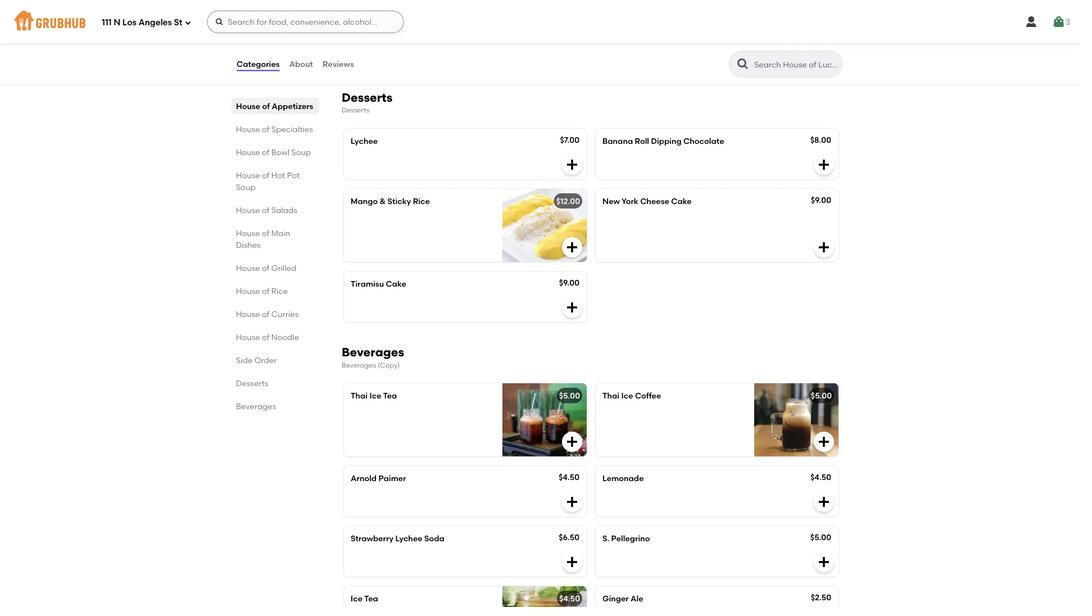 Task type: describe. For each thing, give the bounding box(es) containing it.
desserts inside desserts desserts
[[342, 106, 369, 114]]

0 horizontal spatial lychee
[[351, 136, 378, 146]]

thai ice coffee image
[[754, 383, 839, 456]]

of for curries
[[262, 309, 270, 319]]

los
[[122, 17, 137, 28]]

beverages beverages (copy)
[[342, 345, 404, 369]]

soup inside house of hot pot soup
[[236, 182, 256, 192]]

noodle
[[271, 332, 299, 342]]

svg image for tiramisu cake
[[565, 301, 579, 314]]

desserts for desserts desserts
[[342, 90, 392, 104]]

$4.50 for lemonade
[[810, 473, 831, 482]]

3
[[1066, 17, 1070, 27]]

Search for food, convenience, alcohol... search field
[[207, 11, 404, 33]]

pot
[[287, 170, 300, 180]]

s. pellegrino
[[603, 534, 650, 543]]

curried rice
[[351, 24, 399, 33]]

main
[[271, 228, 290, 238]]

curried rice button
[[344, 16, 587, 67]]

of for rice
[[262, 286, 270, 296]]

main navigation navigation
[[0, 0, 1079, 44]]

ice tea
[[351, 594, 378, 603]]

ginger ale
[[603, 594, 643, 603]]

ice tea image
[[502, 586, 587, 607]]

arnold paimer
[[351, 474, 406, 483]]

new york cheese cake
[[603, 196, 692, 206]]

house for house of appetizers
[[236, 101, 260, 111]]

$5.00 for tea
[[559, 391, 580, 401]]

tiramisu cake
[[351, 279, 406, 289]]

house of noodle tab
[[236, 331, 315, 343]]

house of salads tab
[[236, 204, 315, 216]]

categories
[[237, 59, 280, 69]]

0 vertical spatial cake
[[671, 196, 692, 206]]

111 n los angeles st
[[102, 17, 182, 28]]

specialties
[[271, 124, 313, 134]]

side
[[236, 355, 253, 365]]

arnold
[[351, 474, 377, 483]]

paimer
[[379, 474, 406, 483]]

pellegrino
[[611, 534, 650, 543]]

salads
[[271, 205, 297, 215]]

house of grilled
[[236, 263, 296, 273]]

coffee
[[635, 391, 661, 401]]

$2.50
[[811, 593, 831, 602]]

0 horizontal spatial tea
[[364, 594, 378, 603]]

search icon image
[[736, 57, 750, 71]]

svg image for strawberry lychee soda
[[565, 555, 579, 569]]

1 vertical spatial lychee
[[395, 534, 422, 543]]

soup inside 'tab'
[[291, 147, 311, 157]]

$6.50
[[559, 533, 579, 542]]

svg image for thai ice tea
[[565, 435, 579, 449]]

n
[[114, 17, 120, 28]]

house of curries
[[236, 309, 299, 319]]

house of main dishes tab
[[236, 227, 315, 251]]

of for hot
[[262, 170, 270, 180]]

house for house of salads
[[236, 205, 260, 215]]

Search House of Luck Thai BBQ search field
[[753, 59, 839, 70]]

angeles
[[139, 17, 172, 28]]

house for house of hot pot soup
[[236, 170, 260, 180]]

s.
[[603, 534, 609, 543]]

2 horizontal spatial rice
[[413, 196, 430, 206]]

mango & sticky rice image
[[502, 189, 587, 262]]

house of noodle
[[236, 332, 299, 342]]

curried
[[351, 24, 380, 33]]

house of salads
[[236, 205, 297, 215]]

house for house of grilled
[[236, 263, 260, 273]]

beverages for beverages
[[236, 401, 276, 411]]

(copy)
[[378, 361, 400, 369]]

svg image inside "3" button
[[1052, 15, 1066, 29]]

sticky
[[388, 196, 411, 206]]

$7.00
[[560, 135, 579, 145]]

strawberry
[[351, 534, 393, 543]]

of for main
[[262, 228, 270, 238]]

beverages tab
[[236, 400, 315, 412]]

grilled
[[271, 263, 296, 273]]

svg image for curried rice
[[565, 45, 579, 59]]

house for house of curries
[[236, 309, 260, 319]]

$8.00
[[810, 135, 831, 145]]

house of appetizers
[[236, 101, 313, 111]]

bowl
[[271, 147, 289, 157]]

house for house of main dishes
[[236, 228, 260, 238]]

mango
[[351, 196, 378, 206]]

$9.00 for tiramisu cake
[[559, 278, 579, 287]]

mango & sticky rice
[[351, 196, 430, 206]]



Task type: vqa. For each thing, say whether or not it's contained in the screenshot.
the bottommost pickup
no



Task type: locate. For each thing, give the bounding box(es) containing it.
of inside 'tab'
[[262, 147, 270, 157]]

3 of from the top
[[262, 147, 270, 157]]

ginger
[[603, 594, 629, 603]]

soda
[[424, 534, 444, 543]]

lychee left soda
[[395, 534, 422, 543]]

1 horizontal spatial lychee
[[395, 534, 422, 543]]

of for bowl
[[262, 147, 270, 157]]

house of main dishes
[[236, 228, 290, 250]]

house left hot
[[236, 170, 260, 180]]

house up dishes
[[236, 228, 260, 238]]

beverages
[[342, 345, 404, 359], [342, 361, 376, 369], [236, 401, 276, 411]]

0 vertical spatial rice
[[382, 24, 399, 33]]

dishes
[[236, 240, 261, 250]]

0 vertical spatial $9.00
[[811, 195, 831, 205]]

st
[[174, 17, 182, 28]]

categories button
[[236, 44, 280, 84]]

house of grilled tab
[[236, 262, 315, 274]]

strawberry lychee soda
[[351, 534, 444, 543]]

4 of from the top
[[262, 170, 270, 180]]

rice right sticky
[[413, 196, 430, 206]]

tiramisu
[[351, 279, 384, 289]]

banana
[[603, 136, 633, 146]]

cake right tiramisu
[[386, 279, 406, 289]]

1 vertical spatial cake
[[386, 279, 406, 289]]

house of specialties
[[236, 124, 313, 134]]

0 horizontal spatial rice
[[271, 286, 288, 296]]

2 vertical spatial beverages
[[236, 401, 276, 411]]

111
[[102, 17, 112, 28]]

about
[[289, 59, 313, 69]]

of for appetizers
[[262, 101, 270, 111]]

1 horizontal spatial rice
[[382, 24, 399, 33]]

&
[[380, 196, 386, 206]]

house inside "tab"
[[236, 263, 260, 273]]

beverages inside tab
[[236, 401, 276, 411]]

house down house of rice on the top of the page
[[236, 309, 260, 319]]

1 vertical spatial rice
[[413, 196, 430, 206]]

york
[[622, 196, 638, 206]]

desserts for desserts
[[236, 378, 268, 388]]

0 vertical spatial soup
[[291, 147, 311, 157]]

of up house of specialties
[[262, 101, 270, 111]]

thai ice coffee
[[603, 391, 661, 401]]

2 of from the top
[[262, 124, 270, 134]]

beverages inside beverages beverages (copy)
[[342, 361, 376, 369]]

house down house of grilled
[[236, 286, 260, 296]]

2 vertical spatial rice
[[271, 286, 288, 296]]

house inside 'tab'
[[236, 147, 260, 157]]

svg image
[[1052, 15, 1066, 29], [565, 45, 579, 59], [565, 301, 579, 314], [565, 435, 579, 449], [565, 495, 579, 509], [565, 555, 579, 569]]

beverages for beverages beverages (copy)
[[342, 345, 404, 359]]

chocolate
[[684, 136, 724, 146]]

lychee
[[351, 136, 378, 146], [395, 534, 422, 543]]

6 house from the top
[[236, 228, 260, 238]]

2 vertical spatial desserts
[[236, 378, 268, 388]]

10 of from the top
[[262, 332, 270, 342]]

desserts tab
[[236, 377, 315, 389]]

soup up house of salads
[[236, 182, 256, 192]]

0 horizontal spatial $9.00
[[559, 278, 579, 287]]

of left hot
[[262, 170, 270, 180]]

desserts
[[342, 90, 392, 104], [342, 106, 369, 114], [236, 378, 268, 388]]

2 house from the top
[[236, 124, 260, 134]]

house of bowl soup tab
[[236, 146, 315, 158]]

cake right cheese
[[671, 196, 692, 206]]

of inside house of main dishes
[[262, 228, 270, 238]]

banana roll dipping chocolate
[[603, 136, 724, 146]]

thai ice tea image
[[502, 383, 587, 456]]

of left bowl
[[262, 147, 270, 157]]

svg image for arnold paimer
[[565, 495, 579, 509]]

house of hot pot soup
[[236, 170, 300, 192]]

9 house from the top
[[236, 309, 260, 319]]

2 thai from the left
[[603, 391, 619, 401]]

house inside house of main dishes
[[236, 228, 260, 238]]

roll
[[635, 136, 649, 146]]

about button
[[289, 44, 314, 84]]

dipping
[[651, 136, 682, 146]]

desserts inside tab
[[236, 378, 268, 388]]

of for salads
[[262, 205, 270, 215]]

thai for thai ice tea
[[351, 391, 368, 401]]

house of specialties tab
[[236, 123, 315, 135]]

house for house of bowl soup
[[236, 147, 260, 157]]

1 vertical spatial desserts
[[342, 106, 369, 114]]

6 of from the top
[[262, 228, 270, 238]]

$5.00
[[559, 391, 580, 401], [811, 391, 832, 401], [810, 533, 831, 542]]

lychee down desserts desserts
[[351, 136, 378, 146]]

5 of from the top
[[262, 205, 270, 215]]

$4.50
[[559, 473, 579, 482], [810, 473, 831, 482], [559, 594, 580, 603]]

0 vertical spatial beverages
[[342, 345, 404, 359]]

ice for tea
[[370, 391, 381, 401]]

soup right bowl
[[291, 147, 311, 157]]

beverages down desserts tab
[[236, 401, 276, 411]]

9 of from the top
[[262, 309, 270, 319]]

0 vertical spatial tea
[[383, 391, 397, 401]]

1 vertical spatial tea
[[364, 594, 378, 603]]

10 house from the top
[[236, 332, 260, 342]]

ice for coffee
[[621, 391, 633, 401]]

beverages up (copy)
[[342, 345, 404, 359]]

house of hot pot soup tab
[[236, 169, 315, 193]]

5 house from the top
[[236, 205, 260, 215]]

0 horizontal spatial cake
[[386, 279, 406, 289]]

rice inside tab
[[271, 286, 288, 296]]

hot
[[271, 170, 285, 180]]

house of rice tab
[[236, 285, 315, 297]]

house of curries tab
[[236, 308, 315, 320]]

house for house of noodle
[[236, 332, 260, 342]]

of for specialties
[[262, 124, 270, 134]]

thai left coffee
[[603, 391, 619, 401]]

side order
[[236, 355, 277, 365]]

7 of from the top
[[262, 263, 270, 273]]

thai down beverages beverages (copy)
[[351, 391, 368, 401]]

tea
[[383, 391, 397, 401], [364, 594, 378, 603]]

house of bowl soup
[[236, 147, 311, 157]]

house inside tab
[[236, 332, 260, 342]]

of left grilled
[[262, 263, 270, 273]]

lemonade
[[603, 474, 644, 483]]

svg image
[[1025, 15, 1038, 29], [215, 17, 224, 26], [185, 19, 191, 26], [817, 45, 831, 59], [565, 158, 579, 171], [817, 158, 831, 171], [565, 240, 579, 254], [817, 240, 831, 254], [817, 435, 831, 449], [817, 495, 831, 509], [817, 555, 831, 569]]

of inside tab
[[262, 332, 270, 342]]

ice
[[370, 391, 381, 401], [621, 391, 633, 401], [351, 594, 363, 603]]

reviews button
[[322, 44, 355, 84]]

side order tab
[[236, 354, 315, 366]]

desserts desserts
[[342, 90, 392, 114]]

1 horizontal spatial soup
[[291, 147, 311, 157]]

$5.00 for coffee
[[811, 391, 832, 401]]

beverages left (copy)
[[342, 361, 376, 369]]

house up house of specialties
[[236, 101, 260, 111]]

1 horizontal spatial ice
[[370, 391, 381, 401]]

1 vertical spatial $9.00
[[559, 278, 579, 287]]

$4.50 for arnold paimer
[[559, 473, 579, 482]]

$9.00 for new york cheese cake
[[811, 195, 831, 205]]

0 vertical spatial desserts
[[342, 90, 392, 104]]

8 house from the top
[[236, 286, 260, 296]]

1 vertical spatial beverages
[[342, 361, 376, 369]]

of down house of grilled
[[262, 286, 270, 296]]

cheese
[[640, 196, 669, 206]]

soup
[[291, 147, 311, 157], [236, 182, 256, 192]]

rice right curried
[[382, 24, 399, 33]]

1 house from the top
[[236, 101, 260, 111]]

order
[[254, 355, 277, 365]]

1 horizontal spatial thai
[[603, 391, 619, 401]]

thai ice tea
[[351, 391, 397, 401]]

1 horizontal spatial $9.00
[[811, 195, 831, 205]]

$9.00
[[811, 195, 831, 205], [559, 278, 579, 287]]

rice down house of grilled "tab"
[[271, 286, 288, 296]]

house
[[236, 101, 260, 111], [236, 124, 260, 134], [236, 147, 260, 157], [236, 170, 260, 180], [236, 205, 260, 215], [236, 228, 260, 238], [236, 263, 260, 273], [236, 286, 260, 296], [236, 309, 260, 319], [236, 332, 260, 342]]

7 house from the top
[[236, 263, 260, 273]]

of for grilled
[[262, 263, 270, 273]]

ale
[[631, 594, 643, 603]]

house for house of specialties
[[236, 124, 260, 134]]

3 house from the top
[[236, 147, 260, 157]]

4 house from the top
[[236, 170, 260, 180]]

0 vertical spatial lychee
[[351, 136, 378, 146]]

0 horizontal spatial soup
[[236, 182, 256, 192]]

of for noodle
[[262, 332, 270, 342]]

of left noodle
[[262, 332, 270, 342]]

of left the main
[[262, 228, 270, 238]]

house up side
[[236, 332, 260, 342]]

rice
[[382, 24, 399, 33], [413, 196, 430, 206], [271, 286, 288, 296]]

of up house of bowl soup
[[262, 124, 270, 134]]

of left curries
[[262, 309, 270, 319]]

of left salads
[[262, 205, 270, 215]]

1 horizontal spatial cake
[[671, 196, 692, 206]]

0 horizontal spatial thai
[[351, 391, 368, 401]]

of
[[262, 101, 270, 111], [262, 124, 270, 134], [262, 147, 270, 157], [262, 170, 270, 180], [262, 205, 270, 215], [262, 228, 270, 238], [262, 263, 270, 273], [262, 286, 270, 296], [262, 309, 270, 319], [262, 332, 270, 342]]

house up house of main dishes
[[236, 205, 260, 215]]

1 of from the top
[[262, 101, 270, 111]]

0 horizontal spatial ice
[[351, 594, 363, 603]]

curries
[[271, 309, 299, 319]]

thai
[[351, 391, 368, 401], [603, 391, 619, 401]]

rice inside button
[[382, 24, 399, 33]]

of inside house of hot pot soup
[[262, 170, 270, 180]]

new
[[603, 196, 620, 206]]

house up house of bowl soup
[[236, 124, 260, 134]]

house of appetizers tab
[[236, 100, 315, 112]]

thai for thai ice coffee
[[603, 391, 619, 401]]

$12.00
[[556, 196, 580, 206]]

house of rice
[[236, 286, 288, 296]]

2 horizontal spatial ice
[[621, 391, 633, 401]]

1 thai from the left
[[351, 391, 368, 401]]

8 of from the top
[[262, 286, 270, 296]]

house left bowl
[[236, 147, 260, 157]]

of inside "tab"
[[262, 263, 270, 273]]

cake
[[671, 196, 692, 206], [386, 279, 406, 289]]

house inside house of hot pot soup
[[236, 170, 260, 180]]

3 button
[[1052, 12, 1070, 32]]

house down dishes
[[236, 263, 260, 273]]

1 vertical spatial soup
[[236, 182, 256, 192]]

appetizers
[[272, 101, 313, 111]]

house for house of rice
[[236, 286, 260, 296]]

reviews
[[323, 59, 354, 69]]

1 horizontal spatial tea
[[383, 391, 397, 401]]



